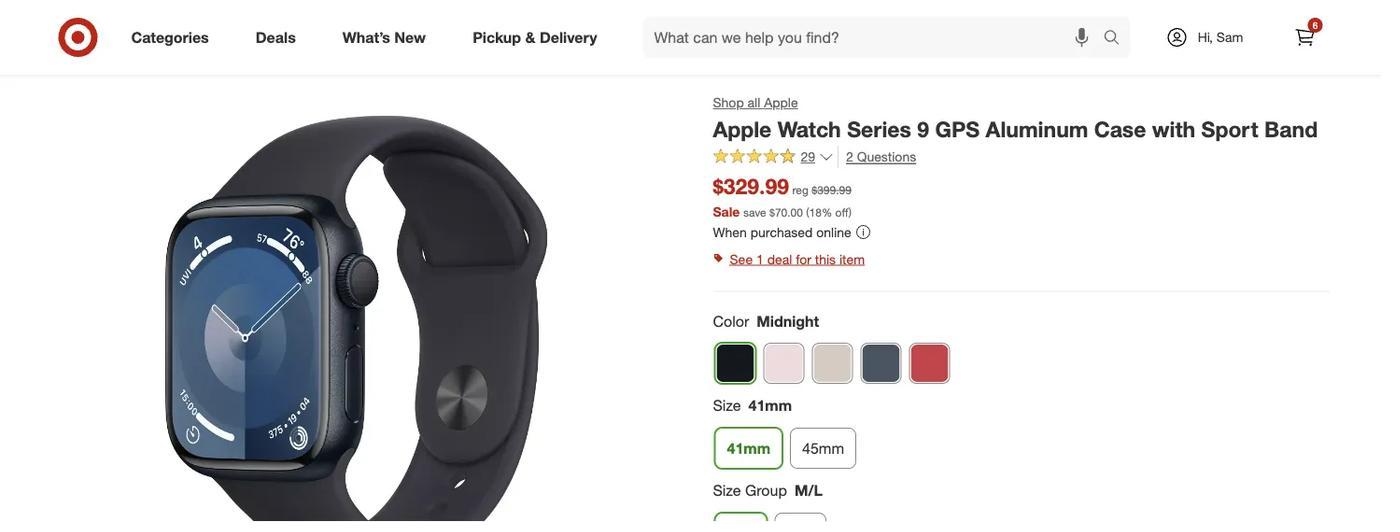 Task type: vqa. For each thing, say whether or not it's contained in the screenshot.
Questions
yes



Task type: locate. For each thing, give the bounding box(es) containing it.
what's new
[[343, 28, 426, 46]]

band
[[1265, 116, 1318, 142]]

1 size from the top
[[713, 397, 741, 415]]

41mm down size 41mm
[[727, 439, 770, 457]]

1 group from the top
[[711, 395, 1329, 476]]

pink image
[[764, 344, 804, 383]]

this
[[815, 251, 836, 267]]

41mm down 'pink' icon
[[749, 397, 792, 415]]

size left group
[[713, 481, 741, 500]]

$
[[770, 205, 775, 219]]

starlight image
[[813, 344, 852, 383]]

)
[[849, 205, 852, 219]]

group containing size group
[[711, 480, 1329, 522]]

watch
[[778, 116, 841, 142]]

0 vertical spatial apple
[[764, 94, 798, 111]]

sam
[[1217, 29, 1243, 45]]

1 vertical spatial group
[[711, 480, 1329, 522]]

color midnight
[[713, 312, 819, 330]]

group
[[711, 395, 1329, 476], [711, 480, 1329, 522]]

delivery
[[540, 28, 597, 46]]

see
[[730, 251, 753, 267]]

shop
[[713, 94, 744, 111]]

size down midnight icon
[[713, 397, 741, 415]]

what's new link
[[327, 17, 449, 58]]

apple right all at top right
[[764, 94, 798, 111]]

1 vertical spatial size
[[713, 481, 741, 500]]

2 size from the top
[[713, 481, 741, 500]]

size for size group m/l
[[713, 481, 741, 500]]

$329.99 reg $399.99 sale save $ 70.00 ( 18 % off )
[[713, 173, 852, 219]]

online
[[816, 224, 851, 240]]

0 vertical spatial size
[[713, 397, 741, 415]]

pickup
[[473, 28, 521, 46]]

2 group from the top
[[711, 480, 1329, 522]]

0 vertical spatial group
[[711, 395, 1329, 476]]

off
[[835, 205, 849, 219]]

18
[[809, 205, 822, 219]]

(product)red image
[[910, 344, 949, 383]]

apple down all at top right
[[713, 116, 772, 142]]

6 link
[[1285, 17, 1326, 58]]

categories
[[131, 28, 209, 46]]

deals link
[[240, 17, 319, 58]]

midnight image
[[716, 344, 755, 383]]

2 questions link
[[838, 146, 916, 168]]

29
[[801, 149, 815, 165]]

questions
[[857, 149, 916, 165]]

hi,
[[1198, 29, 1213, 45]]

size
[[713, 397, 741, 415], [713, 481, 741, 500]]

45mm
[[802, 439, 844, 457]]

size for size 41mm
[[713, 397, 741, 415]]

41mm
[[749, 397, 792, 415], [727, 439, 770, 457]]

45mm link
[[790, 428, 856, 469]]

2 questions
[[846, 149, 916, 165]]

for
[[796, 251, 811, 267]]

sale
[[713, 203, 740, 219]]

apple
[[764, 94, 798, 111], [713, 116, 772, 142]]

new
[[394, 28, 426, 46]]

deal
[[767, 251, 792, 267]]

(
[[806, 205, 809, 219]]

categories link
[[115, 17, 232, 58]]



Task type: describe. For each thing, give the bounding box(es) containing it.
color
[[713, 312, 749, 330]]

see 1 deal for this item link
[[713, 246, 1329, 272]]

hi, sam
[[1198, 29, 1243, 45]]

aluminum
[[986, 116, 1088, 142]]

when purchased online
[[713, 224, 851, 240]]

9
[[917, 116, 929, 142]]

41mm link
[[715, 428, 783, 469]]

purchased
[[751, 224, 813, 240]]

size 41mm
[[713, 397, 792, 415]]

apple watch series 9 gps aluminum case with sport band, 1 of 10 image
[[52, 30, 668, 522]]

2
[[846, 149, 853, 165]]

shop all apple apple watch series 9 gps aluminum case with sport band
[[713, 94, 1318, 142]]

save
[[743, 205, 766, 219]]

size group m/l
[[713, 481, 823, 500]]

1
[[756, 251, 764, 267]]

search
[[1095, 30, 1140, 48]]

midnight
[[757, 312, 819, 330]]

%
[[822, 205, 832, 219]]

group
[[745, 481, 787, 500]]

0 vertical spatial 41mm
[[749, 397, 792, 415]]

silver image
[[862, 344, 901, 383]]

1 vertical spatial apple
[[713, 116, 772, 142]]

series
[[847, 116, 911, 142]]

group containing size
[[711, 395, 1329, 476]]

1 vertical spatial 41mm
[[727, 439, 770, 457]]

$329.99
[[713, 173, 789, 199]]

deals
[[256, 28, 296, 46]]

when
[[713, 224, 747, 240]]

&
[[525, 28, 536, 46]]

gps
[[935, 116, 980, 142]]

case
[[1094, 116, 1146, 142]]

6
[[1313, 19, 1318, 31]]

all
[[748, 94, 760, 111]]

what's
[[343, 28, 390, 46]]

search button
[[1095, 17, 1140, 62]]

29 link
[[713, 146, 834, 169]]

70.00
[[775, 205, 803, 219]]

What can we help you find? suggestions appear below search field
[[643, 17, 1108, 58]]

$399.99
[[812, 183, 852, 197]]

pickup & delivery link
[[457, 17, 621, 58]]

sport
[[1201, 116, 1259, 142]]

see 1 deal for this item
[[730, 251, 865, 267]]

with
[[1152, 116, 1196, 142]]

reg
[[792, 183, 809, 197]]

m/l
[[795, 481, 823, 500]]

item
[[839, 251, 865, 267]]

pickup & delivery
[[473, 28, 597, 46]]



